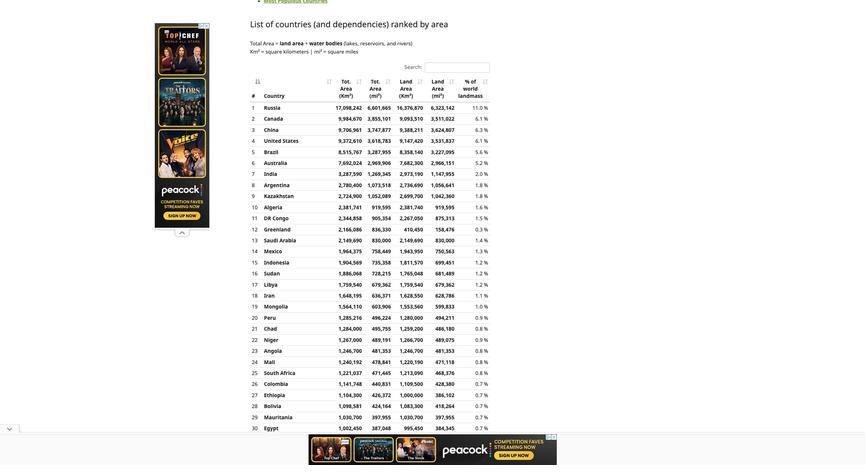 Task type: locate. For each thing, give the bounding box(es) containing it.
3,624,807
[[431, 126, 455, 133]]

area for land area (mi²)
[[432, 85, 444, 92]]

0 vertical spatial 1.2 %
[[476, 259, 489, 266]]

0.8 % for 481,353
[[476, 348, 489, 355]]

1.6 %
[[476, 204, 489, 211]]

% for 1,147,955
[[484, 171, 489, 178]]

congo
[[273, 215, 289, 222]]

1 2,149,690 from the left
[[339, 237, 362, 244]]

13 row from the top
[[250, 224, 490, 235]]

land inside land area (km²)
[[400, 78, 413, 85]]

area up 6,323,142 at the top of the page
[[432, 85, 444, 92]]

% for 158,476
[[484, 226, 489, 233]]

1 horizontal spatial 1,030,700
[[400, 414, 423, 421]]

0 horizontal spatial 397,955
[[372, 414, 391, 421]]

row up 836,330
[[250, 213, 490, 224]]

1 horizontal spatial 397,955
[[436, 414, 455, 421]]

2,149,690 up 1,943,950 at the bottom left
[[400, 237, 423, 244]]

% for 384,345
[[484, 425, 489, 432]]

481,353 up 471,118
[[436, 348, 455, 355]]

row up 356,669
[[250, 434, 490, 445]]

1 397,955 from the left
[[372, 414, 391, 421]]

3
[[252, 126, 255, 133]]

836,330
[[372, 226, 391, 233]]

area inside the "land area (mi²)"
[[432, 85, 444, 92]]

russia
[[264, 104, 281, 111]]

0 horizontal spatial tot.
[[342, 78, 351, 85]]

(mi²) for land area (mi²)
[[432, 93, 444, 99]]

0 horizontal spatial (mi²)
[[370, 93, 382, 99]]

row down "426,372"
[[250, 401, 490, 412]]

tot. inside tot. area (mi²)
[[371, 78, 381, 85]]

1 horizontal spatial of
[[471, 78, 476, 85]]

6,323,142
[[431, 104, 455, 111]]

0 vertical spatial 0.9
[[476, 315, 483, 321]]

1.5 %
[[476, 215, 489, 222]]

2 0.6 from the top
[[476, 447, 483, 454]]

2 830,000 from the left
[[436, 237, 455, 244]]

tot. up the 17,098,242
[[342, 78, 351, 85]]

2 1,030,700 from the left
[[400, 414, 423, 421]]

1 horizontal spatial 1,759,540
[[400, 281, 423, 288]]

0.6 % for 340,561
[[476, 458, 489, 465]]

1 481,353 from the left
[[372, 348, 391, 355]]

1 vertical spatial 0.9 %
[[476, 337, 489, 343]]

1 (mi²) from the left
[[370, 93, 382, 99]]

area right by
[[431, 18, 448, 30]]

1,553,560
[[400, 303, 423, 310]]

row up 387,048
[[250, 412, 490, 423]]

row up "426,372"
[[250, 379, 490, 390]]

21 row from the top
[[250, 312, 490, 324]]

row up 478,841
[[250, 346, 490, 357]]

1 0.7 % from the top
[[476, 381, 489, 388]]

% for 418,264
[[484, 403, 489, 410]]

area up 16,376,870
[[400, 85, 412, 92]]

25 row from the top
[[250, 357, 490, 368]]

1 1.8 % from the top
[[476, 182, 489, 189]]

2 0.8 from the top
[[476, 348, 483, 355]]

1.1
[[476, 292, 483, 299]]

0.7 %
[[476, 381, 489, 388], [476, 392, 489, 399], [476, 403, 489, 410], [476, 414, 489, 421], [476, 425, 489, 432]]

0 horizontal spatial 679,362
[[372, 281, 391, 288]]

2 (mi²) from the left
[[432, 93, 444, 99]]

area for tot. area (km²)
[[340, 85, 352, 92]]

1 0.9 from the top
[[476, 315, 483, 321]]

0.7 % for 418,264
[[476, 403, 489, 410]]

1 tot. from the left
[[342, 78, 351, 85]]

1 (km²) from the left
[[339, 93, 353, 99]]

0 horizontal spatial square
[[266, 48, 282, 55]]

row up 471,445
[[250, 357, 490, 368]]

6.1 % for 3,511,022
[[476, 115, 489, 122]]

dependencies)
[[333, 18, 389, 30]]

0.7 % for 384,345
[[476, 425, 489, 432]]

row down 356,669
[[250, 456, 490, 465]]

% for 486,180
[[484, 326, 489, 332]]

386,102
[[436, 392, 455, 399]]

356,669
[[372, 447, 391, 454]]

row up 2,969,906
[[250, 147, 490, 158]]

1.3 %
[[476, 248, 489, 255]]

1 horizontal spatial 1,246,700
[[400, 348, 423, 355]]

total area = land area + water bodies (lakes, reservoirs, and rivers) km² = square kilometers | mi² = square miles
[[250, 40, 413, 55]]

% for 471,118
[[484, 359, 489, 366]]

1 vertical spatial 1.8
[[476, 193, 483, 200]]

(mi²) up 6,323,142 at the top of the page
[[432, 93, 444, 99]]

land up 6,323,142 at the top of the page
[[432, 78, 444, 85]]

1 vertical spatial 6.1 %
[[476, 138, 489, 144]]

1,213,090
[[400, 370, 423, 377]]

% for 489,075
[[484, 337, 489, 343]]

0.7
[[476, 381, 483, 388], [476, 392, 483, 399], [476, 403, 483, 410], [476, 414, 483, 421], [476, 425, 483, 432]]

land inside 'land area (mi²): activate to sort column ascending' element
[[432, 78, 444, 85]]

country: activate to sort column ascending element
[[262, 76, 334, 102]]

1,246,700 up 1,240,192
[[339, 348, 362, 355]]

% for 919,595
[[484, 204, 489, 211]]

2,149,690 up 1,964,375
[[339, 237, 362, 244]]

2 0.9 from the top
[[476, 337, 483, 343]]

679,362 down the 728,215
[[372, 281, 391, 288]]

row up '6,601,665'
[[250, 76, 490, 102]]

% inside % of world landmass
[[465, 78, 470, 85]]

0 horizontal spatial (km²)
[[339, 93, 353, 99]]

1 vertical spatial 0.6
[[476, 447, 483, 454]]

397,955
[[372, 414, 391, 421], [436, 414, 455, 421]]

tot. area (mi²): activate to sort column ascending element
[[364, 76, 393, 102]]

(km²) inside "element"
[[339, 93, 353, 99]]

row up the 496,224
[[250, 301, 490, 312]]

row up '636,371'
[[250, 279, 490, 290]]

3 1.2 % from the top
[[476, 281, 489, 288]]

row up the 728,215
[[250, 257, 490, 268]]

0 horizontal spatial =
[[261, 48, 264, 55]]

1 vertical spatial 1.8 %
[[476, 193, 489, 200]]

row containing 1
[[250, 102, 490, 113]]

% for 481,353
[[484, 348, 489, 355]]

row containing 20
[[250, 312, 490, 324]]

1.2 % for 679,362
[[476, 281, 489, 288]]

2 vertical spatial 0.6
[[476, 458, 483, 465]]

31
[[252, 436, 258, 443]]

397,955 down 418,264
[[436, 414, 455, 421]]

row
[[250, 76, 490, 102], [250, 102, 490, 113], [250, 113, 490, 124], [250, 124, 490, 136], [250, 136, 490, 147], [250, 147, 490, 158], [250, 158, 490, 169], [250, 169, 490, 180], [250, 180, 490, 191], [250, 191, 490, 202], [250, 202, 490, 213], [250, 213, 490, 224], [250, 224, 490, 235], [250, 235, 490, 246], [250, 246, 490, 257], [250, 257, 490, 268], [250, 268, 490, 279], [250, 279, 490, 290], [250, 290, 490, 301], [250, 301, 490, 312], [250, 312, 490, 324], [250, 324, 490, 335], [250, 335, 490, 346], [250, 346, 490, 357], [250, 357, 490, 368], [250, 368, 490, 379], [250, 379, 490, 390], [250, 390, 490, 401], [250, 401, 490, 412], [250, 412, 490, 423], [250, 423, 490, 434], [250, 434, 490, 445], [250, 445, 490, 456], [250, 456, 490, 465]]

3 0.8 from the top
[[476, 359, 483, 366]]

reservoirs,
[[360, 40, 386, 47]]

0 vertical spatial 1.8
[[476, 182, 483, 189]]

2 row from the top
[[250, 102, 490, 113]]

1 0.7 from the top
[[476, 381, 483, 388]]

row containing 12
[[250, 224, 490, 235]]

1 vertical spatial of
[[471, 78, 476, 85]]

636,371
[[372, 292, 391, 299]]

8 row from the top
[[250, 169, 490, 180]]

1 679,362 from the left
[[372, 281, 391, 288]]

1,759,540 down the 1,886,068
[[339, 281, 362, 288]]

0 horizontal spatial of
[[266, 18, 273, 30]]

0.9 for 489,075
[[476, 337, 483, 343]]

2 6.1 from the top
[[476, 138, 483, 144]]

% for 628,786
[[484, 292, 489, 299]]

0.9
[[476, 315, 483, 321], [476, 337, 483, 343]]

= right km²
[[261, 48, 264, 55]]

1 horizontal spatial 919,595
[[436, 204, 455, 211]]

3 0.7 from the top
[[476, 403, 483, 410]]

row up '1,052,089'
[[250, 180, 490, 191]]

= left land
[[276, 40, 279, 47]]

2,780,400
[[339, 182, 362, 189]]

row containing 6
[[250, 158, 490, 169]]

2 tot. from the left
[[371, 78, 381, 85]]

1,030,700 down 1,098,581
[[339, 414, 362, 421]]

0 vertical spatial 6.1 %
[[476, 115, 489, 122]]

2 1.8 % from the top
[[476, 193, 489, 200]]

158,476
[[436, 226, 455, 233]]

29
[[252, 414, 258, 421]]

% for 340,561
[[484, 458, 489, 465]]

945,087
[[343, 436, 362, 443]]

row up 424,164
[[250, 390, 490, 401]]

area inside total area = land area + water bodies (lakes, reservoirs, and rivers) km² = square kilometers | mi² = square miles
[[263, 40, 274, 47]]

6.1 for 3,511,022
[[476, 115, 483, 122]]

1 1.8 from the top
[[476, 182, 483, 189]]

1 horizontal spatial (mi²)
[[432, 93, 444, 99]]

0 horizontal spatial land
[[400, 78, 413, 85]]

0 horizontal spatial 1,030,700
[[339, 414, 362, 421]]

0 horizontal spatial 1,759,540
[[339, 281, 362, 288]]

1 horizontal spatial 830,000
[[436, 237, 455, 244]]

2,973,190
[[400, 171, 423, 178]]

1 vertical spatial 1.2
[[476, 270, 483, 277]]

tot. inside tot. area (km²)
[[342, 78, 351, 85]]

34 row from the top
[[250, 456, 490, 465]]

0 horizontal spatial 919,595
[[372, 204, 391, 211]]

2 vertical spatial 1.2
[[476, 281, 483, 288]]

1 0.8 from the top
[[476, 326, 483, 332]]

(km²) up the 17,098,242
[[339, 93, 353, 99]]

1,759,540 down 1,765,048
[[400, 281, 423, 288]]

1,030,700
[[339, 414, 362, 421], [400, 414, 423, 421]]

6.1 down the 6.3
[[476, 138, 483, 144]]

of inside % of world landmass
[[471, 78, 476, 85]]

9,706,961
[[339, 126, 362, 133]]

342,009
[[436, 436, 455, 443]]

8
[[252, 182, 255, 189]]

27 row from the top
[[250, 379, 490, 390]]

land for land area (km²)
[[400, 78, 413, 85]]

2 horizontal spatial =
[[324, 48, 327, 55]]

of
[[266, 18, 273, 30], [471, 78, 476, 85]]

19 row from the top
[[250, 290, 490, 301]]

2 481,353 from the left
[[436, 348, 455, 355]]

9 row from the top
[[250, 180, 490, 191]]

row up the 3,287,955
[[250, 136, 490, 147]]

% for 397,955
[[484, 414, 489, 421]]

% for 342,009
[[484, 436, 489, 443]]

% for 3,227,095
[[484, 149, 489, 155]]

28 row from the top
[[250, 390, 490, 401]]

1 vertical spatial 1.2 %
[[476, 270, 489, 277]]

486,180
[[436, 326, 455, 332]]

679,362 down 681,489
[[436, 281, 455, 288]]

None search field
[[425, 62, 490, 73]]

row up 3,618,783
[[250, 124, 490, 136]]

1 horizontal spatial area
[[431, 18, 448, 30]]

26 row from the top
[[250, 368, 490, 379]]

2 679,362 from the left
[[436, 281, 455, 288]]

% for 2,966,151
[[484, 160, 489, 166]]

land area (km²)
[[399, 78, 413, 99]]

0 horizontal spatial 1,246,700
[[339, 348, 362, 355]]

1 0.9 % from the top
[[476, 315, 489, 321]]

1.8
[[476, 182, 483, 189], [476, 193, 483, 200]]

5 0.7 from the top
[[476, 425, 483, 432]]

0 horizontal spatial 2,149,690
[[339, 237, 362, 244]]

919,595 up 905,354
[[372, 204, 391, 211]]

% for 681,489
[[484, 270, 489, 277]]

row containing 923,768
[[250, 445, 490, 456]]

#
[[252, 93, 255, 99]]

row down 495,755
[[250, 335, 490, 346]]

row containing 15
[[250, 257, 490, 268]]

greenland
[[264, 226, 291, 233]]

1 1,030,700 from the left
[[339, 414, 362, 421]]

area inside land area (km²)
[[400, 85, 412, 92]]

4 0.7 % from the top
[[476, 414, 489, 421]]

830,000 up 750,563
[[436, 237, 455, 244]]

6 row from the top
[[250, 147, 490, 158]]

1 6.1 from the top
[[476, 115, 483, 122]]

= right mi²
[[324, 48, 327, 55]]

0 vertical spatial 0.6 %
[[476, 436, 489, 443]]

18 row from the top
[[250, 279, 490, 290]]

1.8 for 1,042,360
[[476, 193, 483, 200]]

1 0.8 % from the top
[[476, 326, 489, 332]]

758,449
[[372, 248, 391, 255]]

6.1 % for 3,531,837
[[476, 138, 489, 144]]

418,264
[[436, 403, 455, 410]]

22 row from the top
[[250, 324, 490, 335]]

2 0.7 from the top
[[476, 392, 483, 399]]

24
[[252, 359, 258, 366]]

area inside tot. area (km²)
[[340, 85, 352, 92]]

3 0.6 from the top
[[476, 458, 483, 465]]

row up 1,073,518
[[250, 169, 490, 180]]

1.2 % for 699,451
[[476, 259, 489, 266]]

2 1.8 from the top
[[476, 193, 483, 200]]

5 0.7 % from the top
[[476, 425, 489, 432]]

1 row from the top
[[250, 76, 490, 102]]

481,353 up 478,841
[[372, 348, 391, 355]]

384,345
[[436, 425, 455, 432]]

3 0.8 % from the top
[[476, 359, 489, 366]]

row down 735,358
[[250, 268, 490, 279]]

16
[[252, 270, 258, 277]]

row containing 8
[[250, 180, 490, 191]]

row down 905,354
[[250, 224, 490, 235]]

31 row from the top
[[250, 423, 490, 434]]

0 vertical spatial of
[[266, 18, 273, 30]]

24 row from the top
[[250, 346, 490, 357]]

square down land
[[266, 48, 282, 55]]

7,682,300
[[400, 160, 423, 166]]

1.8 up 1.6
[[476, 193, 483, 200]]

6.1 up the 6.3
[[476, 115, 483, 122]]

row up 495,755
[[250, 312, 490, 324]]

(mi²) inside the "land area (mi²)"
[[432, 93, 444, 99]]

1 horizontal spatial land
[[432, 78, 444, 85]]

row up 353,841
[[250, 445, 490, 456]]

1 horizontal spatial tot.
[[371, 78, 381, 85]]

1,030,700 down 1,083,300
[[400, 414, 423, 421]]

468,376
[[436, 370, 455, 377]]

1,886,068
[[339, 270, 362, 277]]

885,800
[[404, 436, 423, 443]]

0 horizontal spatial 830,000
[[372, 237, 391, 244]]

% for 3,531,837
[[484, 138, 489, 144]]

tot. up '6,601,665'
[[371, 78, 381, 85]]

row containing 21
[[250, 324, 490, 335]]

30 row from the top
[[250, 412, 490, 423]]

0.6 %
[[476, 436, 489, 443], [476, 447, 489, 454], [476, 458, 489, 465]]

2 vertical spatial 1.2 %
[[476, 281, 489, 288]]

1 horizontal spatial 2,149,690
[[400, 237, 423, 244]]

(mi²)
[[370, 93, 382, 99], [432, 93, 444, 99]]

square down "bodies"
[[328, 48, 344, 55]]

340,561
[[436, 458, 455, 465]]

0.8 % for 471,118
[[476, 359, 489, 366]]

area up kilometers
[[292, 40, 304, 47]]

1,759,540
[[339, 281, 362, 288], [400, 281, 423, 288]]

23 row from the top
[[250, 335, 490, 346]]

0.7 for 418,264
[[476, 403, 483, 410]]

2,724,900
[[339, 193, 362, 200]]

4 0.8 % from the top
[[476, 370, 489, 377]]

1 horizontal spatial 679,362
[[436, 281, 455, 288]]

1,765,048
[[400, 270, 423, 277]]

3 0.6 % from the top
[[476, 458, 489, 465]]

4 row from the top
[[250, 124, 490, 136]]

1 horizontal spatial 481,353
[[436, 348, 455, 355]]

0 vertical spatial 0.9 %
[[476, 315, 489, 321]]

row up 440,831
[[250, 368, 490, 379]]

1 1.2 from the top
[[476, 259, 483, 266]]

of up world
[[471, 78, 476, 85]]

1 0.6 % from the top
[[476, 436, 489, 443]]

2 1,246,700 from the left
[[400, 348, 423, 355]]

0 vertical spatial 1.2
[[476, 259, 483, 266]]

2 0.7 % from the top
[[476, 392, 489, 399]]

1 1,246,700 from the left
[[339, 348, 362, 355]]

row containing 16
[[250, 268, 490, 279]]

china
[[264, 126, 279, 133]]

1,259,200
[[400, 326, 423, 332]]

15 row from the top
[[250, 246, 490, 257]]

row down 1,073,518
[[250, 191, 490, 202]]

750,563
[[436, 248, 455, 255]]

brazil
[[264, 149, 279, 155]]

2 square from the left
[[328, 48, 344, 55]]

row up 3,747,877
[[250, 113, 490, 124]]

row containing 13
[[250, 235, 490, 246]]

and
[[387, 40, 396, 47]]

row up 364,900
[[250, 423, 490, 434]]

row containing 27
[[250, 390, 490, 401]]

row containing 28
[[250, 401, 490, 412]]

6.1 % up the '6.3 %'
[[476, 115, 489, 122]]

20 row from the top
[[250, 301, 490, 312]]

1 horizontal spatial square
[[328, 48, 344, 55]]

1 land from the left
[[400, 78, 413, 85]]

29 row from the top
[[250, 401, 490, 412]]

row containing 916,445
[[250, 456, 490, 465]]

1 6.1 % from the top
[[476, 115, 489, 122]]

397,955 down 424,164
[[372, 414, 391, 421]]

(mi²) inside tot. area (mi²): activate to sort column ascending element
[[370, 93, 382, 99]]

3 1.2 from the top
[[476, 281, 483, 288]]

3 row from the top
[[250, 113, 490, 124]]

830,000 up 758,449
[[372, 237, 391, 244]]

2 1.2 from the top
[[476, 270, 483, 277]]

% for 3,624,807
[[484, 126, 489, 133]]

4 0.8 from the top
[[476, 370, 483, 377]]

10 row from the top
[[250, 191, 490, 202]]

row containing 2
[[250, 113, 490, 124]]

1,964,375
[[339, 248, 362, 255]]

0 vertical spatial 1.8 %
[[476, 182, 489, 189]]

1 vertical spatial 0.6 %
[[476, 447, 489, 454]]

area up the 17,098,242
[[340, 85, 352, 92]]

0.8 % for 468,376
[[476, 370, 489, 377]]

row up 758,449
[[250, 235, 490, 246]]

2,381,740
[[400, 204, 423, 211]]

7 row from the top
[[250, 158, 490, 169]]

area inside tot. area (mi²)
[[370, 85, 382, 92]]

11.0 %
[[473, 104, 489, 111]]

of for %
[[471, 78, 476, 85]]

(mi²) for tot. area (mi²)
[[370, 93, 382, 99]]

4 0.7 from the top
[[476, 414, 483, 421]]

0 vertical spatial 6.1
[[476, 115, 483, 122]]

3,855,101
[[368, 115, 391, 122]]

% of world landmass: activate to sort column ascending element
[[456, 76, 490, 102]]

(km²) up 16,376,870
[[399, 93, 413, 99]]

2 0.9 % from the top
[[476, 337, 489, 343]]

2 1,759,540 from the left
[[400, 281, 423, 288]]

1.3
[[476, 248, 483, 255]]

1.0
[[476, 303, 483, 310]]

area right "total"
[[263, 40, 274, 47]]

1,147,955
[[431, 171, 455, 178]]

row up 489,191
[[250, 324, 490, 335]]

world
[[463, 85, 478, 92]]

0 vertical spatial 0.6
[[476, 436, 483, 443]]

6.3
[[476, 126, 483, 133]]

1,628,550
[[400, 292, 423, 299]]

2 6.1 % from the top
[[476, 138, 489, 144]]

919,595 up 875,313
[[436, 204, 455, 211]]

row up 1,269,345
[[250, 158, 490, 169]]

17 row from the top
[[250, 268, 490, 279]]

1 1.2 % from the top
[[476, 259, 489, 266]]

1 vertical spatial area
[[292, 40, 304, 47]]

(km²)
[[339, 93, 353, 99], [399, 93, 413, 99]]

353,841
[[372, 458, 391, 465]]

7,692,024
[[339, 160, 362, 166]]

tot.
[[342, 78, 351, 85], [371, 78, 381, 85]]

area for total area = land area + water bodies (lakes, reservoirs, and rivers) km² = square kilometers | mi² = square miles
[[263, 40, 274, 47]]

3 0.7 % from the top
[[476, 403, 489, 410]]

(mi²) up '6,601,665'
[[370, 93, 382, 99]]

1 0.6 from the top
[[476, 436, 483, 443]]

17
[[252, 281, 258, 288]]

1 vertical spatial 6.1
[[476, 138, 483, 144]]

9
[[252, 193, 255, 200]]

land area (mi²): activate to sort column ascending element
[[425, 76, 456, 102]]

1.8 % up 1.6 %
[[476, 193, 489, 200]]

32 row from the top
[[250, 434, 490, 445]]

row up 735,358
[[250, 246, 490, 257]]

2 land from the left
[[432, 78, 444, 85]]

0.6 for 340,561
[[476, 458, 483, 465]]

row down '1,052,089'
[[250, 202, 490, 213]]

2 (km²) from the left
[[399, 93, 413, 99]]

1 vertical spatial 0.9
[[476, 337, 483, 343]]

0.8 for 481,353
[[476, 348, 483, 355]]

mexico
[[264, 248, 282, 255]]

1,246,700 up 1,220,190
[[400, 348, 423, 355]]

area up '6,601,665'
[[370, 85, 382, 92]]

united
[[264, 138, 281, 144]]

2 397,955 from the left
[[436, 414, 455, 421]]

2 1.2 % from the top
[[476, 270, 489, 277]]

row up 3,855,101
[[250, 102, 490, 113]]

0 horizontal spatial area
[[292, 40, 304, 47]]

12 row from the top
[[250, 213, 490, 224]]

830,000
[[372, 237, 391, 244], [436, 237, 455, 244]]

row up the "603,906"
[[250, 290, 490, 301]]

16 row from the top
[[250, 257, 490, 268]]

6
[[252, 160, 255, 166]]

0 horizontal spatial 481,353
[[372, 348, 391, 355]]

1.8 % down 2.0 %
[[476, 182, 489, 189]]

1.8 down 2.0
[[476, 182, 483, 189]]

5 row from the top
[[250, 136, 490, 147]]

875,313
[[436, 215, 455, 222]]

row containing 11
[[250, 213, 490, 224]]

1.8 % for 1,042,360
[[476, 193, 489, 200]]

2 vertical spatial 0.6 %
[[476, 458, 489, 465]]

489,075
[[436, 337, 455, 343]]

916,445
[[343, 458, 362, 465]]

of right list at the top
[[266, 18, 273, 30]]

2 0.8 % from the top
[[476, 348, 489, 355]]

0.7 % for 397,955
[[476, 414, 489, 421]]

6.1 % down the '6.3 %'
[[476, 138, 489, 144]]

1 horizontal spatial (km²)
[[399, 93, 413, 99]]

land down 'search:'
[[400, 78, 413, 85]]



Task type: describe. For each thing, give the bounding box(es) containing it.
row containing 19
[[250, 301, 490, 312]]

mauritania
[[264, 414, 293, 421]]

26
[[252, 381, 258, 388]]

2 2,149,690 from the left
[[400, 237, 423, 244]]

angola
[[264, 348, 282, 355]]

494,211
[[436, 315, 455, 321]]

1,098,581
[[339, 403, 362, 410]]

1,104,300
[[339, 392, 362, 399]]

12
[[252, 226, 258, 233]]

426,372
[[372, 392, 391, 399]]

area inside total area = land area + water bodies (lakes, reservoirs, and rivers) km² = square kilometers | mi² = square miles
[[292, 40, 304, 47]]

471,118
[[436, 359, 455, 366]]

% for 1,042,360
[[484, 193, 489, 200]]

2,969,906
[[368, 160, 391, 166]]

row containing 10
[[250, 202, 490, 213]]

saudi
[[264, 237, 278, 244]]

0.9 for 494,211
[[476, 315, 483, 321]]

424,164
[[372, 403, 391, 410]]

row containing 30
[[250, 423, 490, 434]]

row containing 5
[[250, 147, 490, 158]]

5.6
[[476, 149, 483, 155]]

of for list
[[266, 18, 273, 30]]

tot. area (mi²)
[[370, 78, 382, 99]]

country
[[264, 93, 285, 99]]

0.6 for 342,009
[[476, 436, 483, 443]]

1.2 % for 681,489
[[476, 270, 489, 277]]

area for tot. area (mi²)
[[370, 85, 382, 92]]

% for 599,833
[[484, 303, 489, 310]]

tot. area (km²): activate to sort column ascending element
[[334, 76, 364, 102]]

2,267,050
[[400, 215, 423, 222]]

6,601,665
[[368, 104, 391, 111]]

0.8 for 471,118
[[476, 359, 483, 366]]

1.2 for 699,451
[[476, 259, 483, 266]]

row containing 31
[[250, 434, 490, 445]]

0.7 for 428,380
[[476, 381, 483, 388]]

% for 875,313
[[484, 215, 489, 222]]

1.8 for 1,056,641
[[476, 182, 483, 189]]

% for 494,211
[[484, 315, 489, 321]]

% for 468,376
[[484, 370, 489, 377]]

1.0 %
[[476, 303, 489, 310]]

% for 386,102
[[484, 392, 489, 399]]

3,531,837
[[431, 138, 455, 144]]

735,358
[[372, 259, 391, 266]]

0.9 % for 494,211
[[476, 315, 489, 321]]

% for 679,362
[[484, 281, 489, 288]]

% for 1,056,641
[[484, 182, 489, 189]]

0.7 for 397,955
[[476, 414, 483, 421]]

9,984,670
[[339, 115, 362, 122]]

4
[[252, 138, 255, 144]]

niger
[[264, 337, 278, 343]]

2,966,151
[[431, 160, 455, 166]]

5.2
[[476, 160, 483, 166]]

area for land area (km²)
[[400, 85, 412, 92]]

% for 351,650
[[484, 447, 489, 454]]

1,002,450
[[339, 425, 362, 432]]

2 919,595 from the left
[[436, 204, 455, 211]]

7
[[252, 171, 255, 178]]

row containing 26
[[250, 379, 490, 390]]

landmass
[[459, 93, 483, 99]]

1,943,950
[[400, 248, 423, 255]]

5.6 %
[[476, 149, 489, 155]]

mongolia
[[264, 303, 288, 310]]

0.9 % for 489,075
[[476, 337, 489, 343]]

5
[[252, 149, 255, 155]]

% for 699,451
[[484, 259, 489, 266]]

row containing 25
[[250, 368, 490, 379]]

923,768
[[343, 447, 362, 454]]

3,618,783
[[368, 138, 391, 144]]

water
[[309, 40, 324, 47]]

9,093,510
[[400, 115, 423, 122]]

1,266,700
[[400, 337, 423, 343]]

1,083,300
[[400, 403, 423, 410]]

11.0
[[473, 104, 483, 111]]

row containing 24
[[250, 357, 490, 368]]

16,376,870
[[397, 104, 423, 111]]

mali
[[264, 359, 275, 366]]

681,489
[[436, 270, 455, 277]]

0.7 % for 428,380
[[476, 381, 489, 388]]

599,833
[[436, 303, 455, 310]]

0.6 % for 342,009
[[476, 436, 489, 443]]

0 vertical spatial area
[[431, 18, 448, 30]]

0.6 % for 351,650
[[476, 447, 489, 454]]

6.1 for 3,531,837
[[476, 138, 483, 144]]

0.8 % for 486,180
[[476, 326, 489, 332]]

2,699,700
[[400, 193, 423, 200]]

28
[[252, 403, 258, 410]]

ethiopia
[[264, 392, 285, 399]]

2
[[252, 115, 255, 122]]

row containing 3
[[250, 124, 490, 136]]

ranked
[[391, 18, 418, 30]]

mi²
[[314, 48, 322, 55]]

0.7 for 386,102
[[476, 392, 483, 399]]

algeria
[[264, 204, 283, 211]]

1,000,000
[[400, 392, 423, 399]]

15
[[252, 259, 258, 266]]

chad
[[264, 326, 277, 332]]

1 1,759,540 from the left
[[339, 281, 362, 288]]

+
[[305, 40, 308, 47]]

row containing 23
[[250, 346, 490, 357]]

1 square from the left
[[266, 48, 282, 55]]

row containing 17
[[250, 279, 490, 290]]

row containing 7
[[250, 169, 490, 180]]

row containing 18
[[250, 290, 490, 301]]

1.6
[[476, 204, 483, 211]]

428,380
[[436, 381, 455, 388]]

18
[[252, 292, 258, 299]]

1.2 for 681,489
[[476, 270, 483, 277]]

1.5
[[476, 215, 483, 222]]

1.8 % for 1,056,641
[[476, 182, 489, 189]]

bodies
[[326, 40, 343, 47]]

1,269,345
[[368, 171, 391, 178]]

1 919,595 from the left
[[372, 204, 391, 211]]

% for 6,323,142
[[484, 104, 489, 111]]

13
[[252, 237, 258, 244]]

row containing 4
[[250, 136, 490, 147]]

row containing tot. area (km²)
[[250, 76, 490, 102]]

3,287,955
[[368, 149, 391, 155]]

(km²) for land area
[[399, 93, 413, 99]]

351,650
[[436, 447, 455, 454]]

0.8 for 486,180
[[476, 326, 483, 332]]

1 horizontal spatial =
[[276, 40, 279, 47]]

478,841
[[372, 359, 391, 366]]

sudan
[[264, 270, 280, 277]]

row containing 14
[[250, 246, 490, 257]]

tot. area (km²)
[[339, 78, 353, 99]]

% for 830,000
[[484, 237, 489, 244]]

471,445
[[372, 370, 391, 377]]

882,050
[[404, 458, 423, 465]]

0.8 for 468,376
[[476, 370, 483, 377]]

0.7 for 384,345
[[476, 425, 483, 432]]

kilometers
[[283, 48, 309, 55]]

australia
[[264, 160, 287, 166]]

tot. for tot. area (km²)
[[342, 78, 351, 85]]

1,280,000
[[400, 315, 423, 321]]

#: activate to sort column descending element
[[250, 76, 262, 102]]

% for 750,563
[[484, 248, 489, 255]]

0.6 for 351,650
[[476, 447, 483, 454]]

2,381,741
[[339, 204, 362, 211]]

indonesia
[[264, 259, 290, 266]]

row containing 29
[[250, 412, 490, 423]]

% for 3,511,022
[[484, 115, 489, 122]]

saudi arabia
[[264, 237, 296, 244]]

20
[[252, 315, 258, 321]]

row containing 22
[[250, 335, 490, 346]]

3,511,022
[[431, 115, 455, 122]]

25
[[252, 370, 258, 377]]

364,900
[[372, 436, 391, 443]]

0.7 % for 386,102
[[476, 392, 489, 399]]

1.2 for 679,362
[[476, 281, 483, 288]]

1,564,110
[[339, 303, 362, 310]]

3,287,590
[[339, 171, 362, 178]]

14
[[252, 248, 258, 255]]

1 830,000 from the left
[[372, 237, 391, 244]]

land area (km²): activate to sort column ascending element
[[393, 76, 425, 102]]

1,056,641
[[431, 182, 455, 189]]

row containing 9
[[250, 191, 490, 202]]

countries
[[276, 18, 312, 30]]

tot. for tot. area (mi²)
[[371, 78, 381, 85]]

kazakhstan
[[264, 193, 294, 200]]

land area (mi²)
[[432, 78, 444, 99]]

land for land area (mi²)
[[432, 78, 444, 85]]

(km²) for tot. area
[[339, 93, 353, 99]]

% for 428,380
[[484, 381, 489, 388]]



Task type: vqa. For each thing, say whether or not it's contained in the screenshot.


